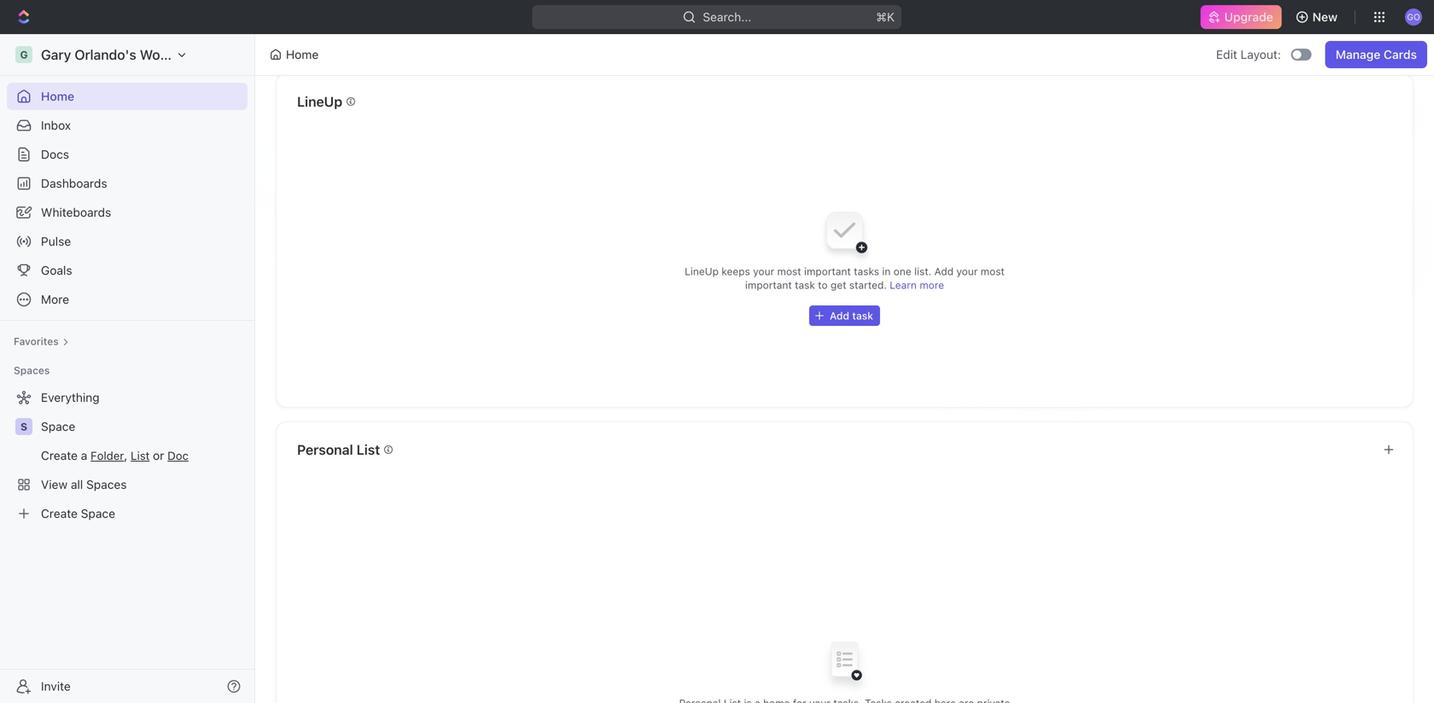 Task type: locate. For each thing, give the bounding box(es) containing it.
lineup inside lineup keeps your most important tasks in one list. add your most important task to get started.
[[685, 266, 719, 278]]

1 horizontal spatial spaces
[[86, 478, 127, 492]]

0 horizontal spatial space
[[41, 420, 75, 434]]

manage cards button
[[1326, 41, 1428, 68]]

manage cards
[[1336, 47, 1417, 61]]

learn more
[[890, 279, 944, 291]]

more button
[[7, 286, 248, 313]]

1 vertical spatial create
[[41, 507, 78, 521]]

edit
[[1216, 47, 1238, 61]]

add task
[[830, 310, 874, 322]]

task left to
[[795, 279, 815, 291]]

most right keeps
[[777, 266, 801, 278]]

your
[[753, 266, 775, 278], [957, 266, 978, 278]]

1 create from the top
[[41, 449, 78, 463]]

1 vertical spatial lineup
[[685, 266, 719, 278]]

important up to
[[804, 266, 851, 278]]

create space
[[41, 507, 115, 521]]

favorites button
[[7, 331, 76, 352]]

list right the ,
[[131, 449, 150, 463]]

2 most from the left
[[981, 266, 1005, 278]]

space down everything
[[41, 420, 75, 434]]

0 vertical spatial create
[[41, 449, 78, 463]]

0 vertical spatial task
[[795, 279, 815, 291]]

0 horizontal spatial lineup
[[297, 94, 343, 110]]

1 horizontal spatial add
[[935, 266, 954, 278]]

0 vertical spatial spaces
[[14, 365, 50, 377]]

1 vertical spatial home
[[41, 89, 74, 103]]

1 vertical spatial space
[[81, 507, 115, 521]]

go
[[1407, 12, 1421, 22]]

add
[[935, 266, 954, 278], [830, 310, 850, 322]]

,
[[124, 449, 127, 463]]

home
[[286, 47, 319, 61], [41, 89, 74, 103]]

1 horizontal spatial your
[[957, 266, 978, 278]]

tree
[[7, 384, 248, 528]]

most right 'list.'
[[981, 266, 1005, 278]]

your right keeps
[[753, 266, 775, 278]]

task down started.
[[852, 310, 874, 322]]

space
[[41, 420, 75, 434], [81, 507, 115, 521]]

add inside lineup keeps your most important tasks in one list. add your most important task to get started.
[[935, 266, 954, 278]]

add task button
[[810, 306, 880, 326]]

0 vertical spatial space
[[41, 420, 75, 434]]

1 horizontal spatial space
[[81, 507, 115, 521]]

add down get
[[830, 310, 850, 322]]

orlando's
[[75, 47, 136, 63]]

lineup
[[297, 94, 343, 110], [685, 266, 719, 278]]

spaces down favorites
[[14, 365, 50, 377]]

pulse link
[[7, 228, 248, 255]]

create left a
[[41, 449, 78, 463]]

1 vertical spatial important
[[745, 279, 792, 291]]

lineup for lineup
[[297, 94, 343, 110]]

0 horizontal spatial your
[[753, 266, 775, 278]]

0 horizontal spatial home
[[41, 89, 74, 103]]

layout:
[[1241, 47, 1281, 61]]

task
[[795, 279, 815, 291], [852, 310, 874, 322]]

to
[[818, 279, 828, 291]]

create down view
[[41, 507, 78, 521]]

lineup for lineup keeps your most important tasks in one list. add your most important task to get started.
[[685, 266, 719, 278]]

view all spaces link
[[7, 471, 244, 499]]

list.
[[915, 266, 932, 278]]

tree containing everything
[[7, 384, 248, 528]]

most
[[777, 266, 801, 278], [981, 266, 1005, 278]]

view all spaces
[[41, 478, 127, 492]]

list
[[357, 442, 380, 458], [131, 449, 150, 463]]

docs link
[[7, 141, 248, 168]]

create
[[41, 449, 78, 463], [41, 507, 78, 521]]

s
[[20, 421, 27, 433]]

⌘k
[[877, 10, 895, 24]]

gary orlando's workspace, , element
[[15, 46, 32, 63]]

add up more
[[935, 266, 954, 278]]

important
[[804, 266, 851, 278], [745, 279, 792, 291]]

1 horizontal spatial lineup
[[685, 266, 719, 278]]

spaces inside tree
[[86, 478, 127, 492]]

1 horizontal spatial important
[[804, 266, 851, 278]]

add inside add task button
[[830, 310, 850, 322]]

2 create from the top
[[41, 507, 78, 521]]

1 horizontal spatial most
[[981, 266, 1005, 278]]

whiteboards
[[41, 205, 111, 219]]

1 vertical spatial spaces
[[86, 478, 127, 492]]

favorites
[[14, 336, 59, 348]]

0 vertical spatial add
[[935, 266, 954, 278]]

1 horizontal spatial list
[[357, 442, 380, 458]]

2 your from the left
[[957, 266, 978, 278]]

inbox
[[41, 118, 71, 132]]

0 horizontal spatial most
[[777, 266, 801, 278]]

create for create a folder , list or doc
[[41, 449, 78, 463]]

important down keeps
[[745, 279, 792, 291]]

personal list
[[297, 442, 380, 458]]

list inside create a folder , list or doc
[[131, 449, 150, 463]]

gary
[[41, 47, 71, 63]]

manage
[[1336, 47, 1381, 61]]

1 vertical spatial add
[[830, 310, 850, 322]]

create for create space
[[41, 507, 78, 521]]

everything link
[[7, 384, 244, 412]]

docs
[[41, 147, 69, 161]]

0 horizontal spatial add
[[830, 310, 850, 322]]

0 horizontal spatial task
[[795, 279, 815, 291]]

dashboards
[[41, 176, 107, 190]]

create space link
[[7, 500, 244, 528]]

0 horizontal spatial list
[[131, 449, 150, 463]]

your right 'list.'
[[957, 266, 978, 278]]

0 horizontal spatial important
[[745, 279, 792, 291]]

more
[[41, 292, 69, 307]]

edit layout:
[[1216, 47, 1281, 61]]

0 horizontal spatial spaces
[[14, 365, 50, 377]]

0 vertical spatial important
[[804, 266, 851, 278]]

1 horizontal spatial home
[[286, 47, 319, 61]]

1 vertical spatial task
[[852, 310, 874, 322]]

space, , element
[[15, 418, 32, 435]]

1 horizontal spatial task
[[852, 310, 874, 322]]

g
[[20, 49, 28, 61]]

search...
[[703, 10, 752, 24]]

whiteboards link
[[7, 199, 248, 226]]

spaces down the folder button
[[86, 478, 127, 492]]

upgrade link
[[1201, 5, 1282, 29]]

spaces
[[14, 365, 50, 377], [86, 478, 127, 492]]

list right personal
[[357, 442, 380, 458]]

space down view all spaces
[[81, 507, 115, 521]]

0 vertical spatial lineup
[[297, 94, 343, 110]]



Task type: describe. For each thing, give the bounding box(es) containing it.
workspace
[[140, 47, 211, 63]]

dashboards link
[[7, 170, 248, 197]]

started.
[[850, 279, 887, 291]]

everything
[[41, 391, 100, 405]]

new
[[1313, 10, 1338, 24]]

tree inside sidebar navigation
[[7, 384, 248, 528]]

pulse
[[41, 234, 71, 248]]

lineup keeps your most important tasks in one list. add your most important task to get started.
[[685, 266, 1005, 291]]

personal
[[297, 442, 353, 458]]

1 your from the left
[[753, 266, 775, 278]]

sidebar navigation
[[0, 34, 259, 704]]

more
[[920, 279, 944, 291]]

or
[[153, 449, 164, 463]]

folder
[[91, 449, 124, 463]]

in
[[882, 266, 891, 278]]

invite
[[41, 680, 71, 694]]

a
[[81, 449, 87, 463]]

upgrade
[[1225, 10, 1274, 24]]

task inside button
[[852, 310, 874, 322]]

home inside sidebar navigation
[[41, 89, 74, 103]]

go button
[[1400, 3, 1428, 31]]

create a folder , list or doc
[[41, 449, 189, 463]]

learn more link
[[890, 279, 944, 291]]

doc
[[168, 449, 189, 463]]

list button
[[131, 449, 150, 463]]

learn
[[890, 279, 917, 291]]

inbox link
[[7, 112, 248, 139]]

keeps
[[722, 266, 750, 278]]

add task button
[[810, 306, 880, 326]]

space link
[[41, 413, 244, 441]]

goals link
[[7, 257, 248, 284]]

0 vertical spatial home
[[286, 47, 319, 61]]

space inside 'link'
[[41, 420, 75, 434]]

one
[[894, 266, 912, 278]]

cards
[[1384, 47, 1417, 61]]

new button
[[1289, 3, 1348, 31]]

1 most from the left
[[777, 266, 801, 278]]

folder button
[[91, 449, 124, 463]]

home link
[[7, 83, 248, 110]]

gary orlando's workspace
[[41, 47, 211, 63]]

view
[[41, 478, 68, 492]]

tasks
[[854, 266, 880, 278]]

doc button
[[168, 449, 189, 463]]

task inside lineup keeps your most important tasks in one list. add your most important task to get started.
[[795, 279, 815, 291]]

goals
[[41, 263, 72, 278]]

get
[[831, 279, 847, 291]]

all
[[71, 478, 83, 492]]



Task type: vqa. For each thing, say whether or not it's contained in the screenshot.
the leftmost Space
yes



